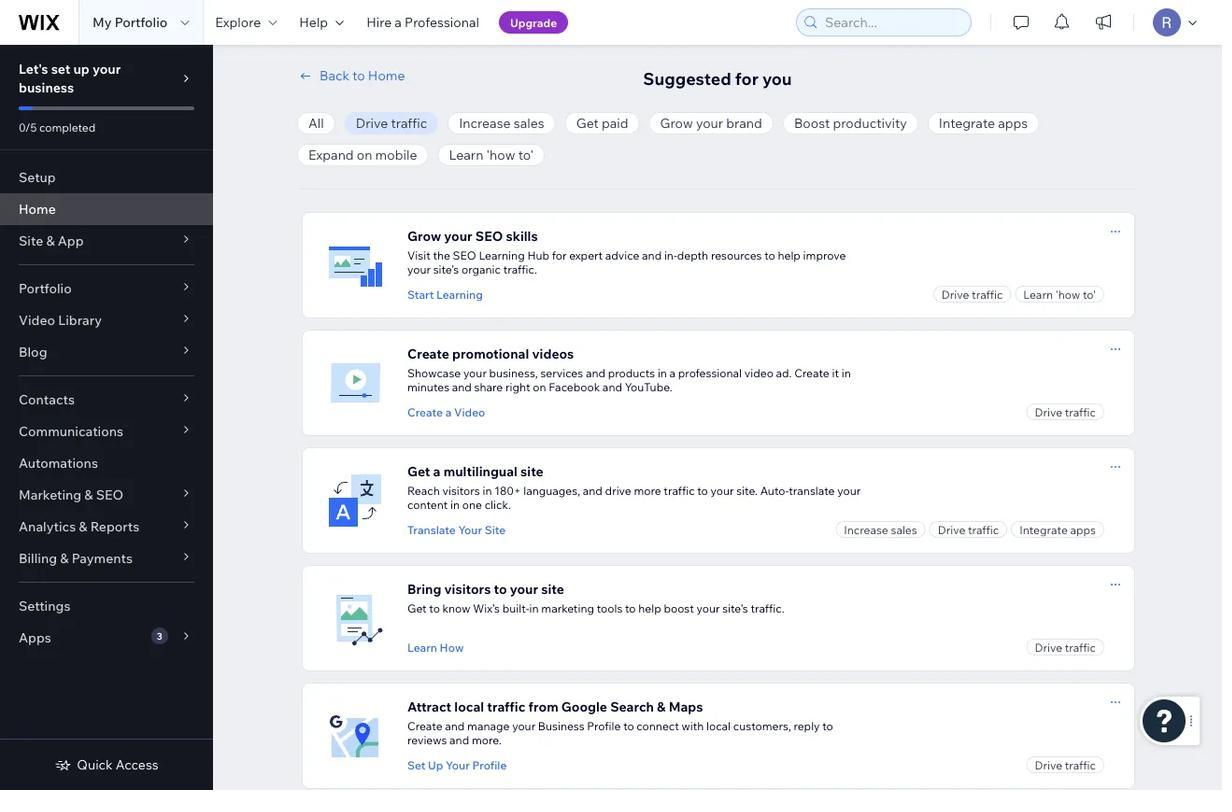 Task type: vqa. For each thing, say whether or not it's contained in the screenshot.
the an to the left
no



Task type: locate. For each thing, give the bounding box(es) containing it.
boost
[[794, 115, 830, 131]]

1 vertical spatial your
[[446, 759, 470, 773]]

grow inside "grow your seo skills visit the seo learning hub for expert advice and in-depth resources to help improve your site's organic traffic."
[[408, 228, 441, 244]]

automations
[[19, 455, 98, 472]]

1 horizontal spatial integrate
[[1020, 523, 1068, 537]]

0 horizontal spatial portfolio
[[19, 280, 72, 297]]

1 vertical spatial video
[[454, 405, 486, 419]]

site inside popup button
[[19, 233, 43, 249]]

Search... field
[[820, 9, 966, 36]]

drive traffic for suggested for you
[[356, 115, 427, 131]]

grow your brand
[[661, 115, 763, 131]]

0 horizontal spatial home
[[19, 201, 56, 217]]

learning down site's on the left top of page
[[437, 287, 483, 301]]

and left in-
[[642, 249, 662, 263]]

home inside the sidebar element
[[19, 201, 56, 217]]

your right up
[[446, 759, 470, 773]]

marketing & seo
[[19, 487, 124, 503]]

1 vertical spatial for
[[552, 249, 567, 263]]

integrate apps
[[939, 115, 1029, 131], [1020, 523, 1097, 537]]

0 horizontal spatial help
[[639, 602, 662, 616]]

0 horizontal spatial video
[[19, 312, 55, 329]]

to up wix's
[[494, 581, 507, 598]]

1 vertical spatial profile
[[473, 759, 507, 773]]

0 vertical spatial help
[[778, 249, 801, 263]]

video library button
[[0, 305, 213, 337]]

your left business,
[[464, 366, 487, 380]]

1 horizontal spatial local
[[707, 720, 731, 734]]

0 vertical spatial learn
[[449, 147, 484, 163]]

for left you
[[736, 68, 759, 89]]

& right billing
[[60, 551, 69, 567]]

1 vertical spatial integrate apps
[[1020, 523, 1097, 537]]

with
[[682, 720, 704, 734]]

profile
[[587, 720, 621, 734], [473, 759, 507, 773]]

back to home
[[320, 67, 405, 84]]

help
[[778, 249, 801, 263], [639, 602, 662, 616]]

1 vertical spatial home
[[19, 201, 56, 217]]

in
[[658, 366, 667, 380], [842, 366, 851, 380], [483, 484, 492, 498], [451, 498, 460, 512], [530, 602, 539, 616]]

1 vertical spatial increase sales
[[844, 523, 918, 537]]

drive traffic for create and manage your business profile to connect with local customers, reply to reviews and more.
[[1035, 759, 1097, 773]]

profile inside attract local traffic from google search & maps create and manage your business profile to connect with local customers, reply to reviews and more.
[[587, 720, 621, 734]]

local right the 'with'
[[707, 720, 731, 734]]

create down minutes
[[408, 405, 443, 419]]

in down your site
[[530, 602, 539, 616]]

a right "hire"
[[395, 14, 402, 30]]

learn inside button
[[408, 641, 437, 655]]

0 vertical spatial on
[[357, 147, 373, 163]]

your inside attract local traffic from google search & maps create and manage your business profile to connect with local customers, reply to reviews and more.
[[512, 720, 536, 734]]

help left boost
[[639, 602, 662, 616]]

site & app button
[[0, 225, 213, 257]]

& left reports
[[79, 519, 87, 535]]

grow for grow your seo skills visit the seo learning hub for expert advice and in-depth resources to help improve your site's organic traffic.
[[408, 228, 441, 244]]

0 vertical spatial 'how
[[487, 147, 516, 163]]

in inside "bring visitors to your site get to know wix's built-in marketing tools to help boost your site's traffic."
[[530, 602, 539, 616]]

0 horizontal spatial to'
[[518, 147, 534, 163]]

a inside the hire a professional link
[[395, 14, 402, 30]]

local
[[455, 699, 484, 716], [707, 720, 731, 734]]

to inside "grow your seo skills visit the seo learning hub for expert advice and in-depth resources to help improve your site's organic traffic."
[[765, 249, 776, 263]]

1 horizontal spatial profile
[[587, 720, 621, 734]]

visitors right reach
[[443, 484, 480, 498]]

1 horizontal spatial grow
[[661, 115, 693, 131]]

1 horizontal spatial on
[[533, 380, 546, 394]]

0 horizontal spatial site
[[19, 233, 43, 249]]

a inside create a video button
[[446, 405, 452, 419]]

local up manage
[[455, 699, 484, 716]]

site left app
[[19, 233, 43, 249]]

0 vertical spatial profile
[[587, 720, 621, 734]]

create down attract at the bottom of the page
[[408, 720, 443, 734]]

0 horizontal spatial increase
[[459, 115, 511, 131]]

for right hub
[[552, 249, 567, 263]]

0 horizontal spatial sales
[[514, 115, 545, 131]]

a up reach
[[433, 464, 441, 480]]

quick
[[77, 757, 113, 774]]

0 horizontal spatial profile
[[473, 759, 507, 773]]

1 horizontal spatial sales
[[891, 523, 918, 537]]

1 horizontal spatial 'how
[[1056, 287, 1081, 301]]

all
[[308, 115, 324, 131]]

analytics & reports
[[19, 519, 139, 535]]

portfolio right my on the top left
[[115, 14, 168, 30]]

site inside button
[[485, 523, 506, 537]]

and
[[642, 249, 662, 263], [586, 366, 606, 380], [452, 380, 472, 394], [583, 484, 603, 498], [445, 720, 465, 734]]

learn
[[449, 147, 484, 163], [1024, 287, 1054, 301], [408, 641, 437, 655]]

0 horizontal spatial for
[[552, 249, 567, 263]]

& for site
[[46, 233, 55, 249]]

your right up
[[93, 61, 121, 77]]

brand
[[727, 115, 763, 131]]

0 vertical spatial increase sales
[[459, 115, 545, 131]]

1 horizontal spatial learn 'how to'
[[1024, 287, 1097, 301]]

0 vertical spatial learning
[[479, 249, 525, 263]]

help inside "grow your seo skills visit the seo learning hub for expert advice and in-depth resources to help improve your site's organic traffic."
[[778, 249, 801, 263]]

home down setup
[[19, 201, 56, 217]]

3
[[157, 631, 162, 642]]

professional
[[679, 366, 742, 380]]

your site
[[510, 581, 565, 598]]

0 vertical spatial site
[[19, 233, 43, 249]]

1 vertical spatial help
[[639, 602, 662, 616]]

0 horizontal spatial integrate
[[939, 115, 996, 131]]

start
[[408, 287, 434, 301]]

and inside get a multilingual site reach visitors in 180+ languages, and drive more traffic to your site. auto-translate your content in one click.
[[583, 484, 603, 498]]

get inside get a multilingual site reach visitors in 180+ languages, and drive more traffic to your site. auto-translate your content in one click.
[[408, 464, 430, 480]]

create a video
[[408, 405, 486, 419]]

1 horizontal spatial increase sales
[[844, 523, 918, 537]]

get down bring
[[408, 602, 427, 616]]

0 vertical spatial visitors
[[443, 484, 480, 498]]

seo inside popup button
[[96, 487, 124, 503]]

your right boost
[[697, 602, 720, 616]]

your down from
[[512, 720, 536, 734]]

seo down automations link
[[96, 487, 124, 503]]

0 horizontal spatial local
[[455, 699, 484, 716]]

wix's
[[473, 602, 500, 616]]

seo inside "grow your seo skills visit the seo learning hub for expert advice and in-depth resources to help improve your site's organic traffic."
[[453, 249, 477, 263]]

2 vertical spatial get
[[408, 602, 427, 616]]

suggested
[[644, 68, 732, 89]]

0 horizontal spatial learn 'how to'
[[449, 147, 534, 163]]

let's
[[19, 61, 48, 77]]

a inside get a multilingual site reach visitors in 180+ languages, and drive more traffic to your site. auto-translate your content in one click.
[[433, 464, 441, 480]]

on left mobile
[[357, 147, 373, 163]]

2 vertical spatial learn
[[408, 641, 437, 655]]

0 vertical spatial to'
[[518, 147, 534, 163]]

0 horizontal spatial grow
[[408, 228, 441, 244]]

in-
[[665, 249, 678, 263]]

billing & payments button
[[0, 543, 213, 575]]

visitors
[[443, 484, 480, 498], [444, 581, 491, 598]]

1 horizontal spatial apps
[[1071, 523, 1097, 537]]

portfolio inside popup button
[[19, 280, 72, 297]]

paid
[[602, 115, 629, 131]]

learning inside "grow your seo skills visit the seo learning hub for expert advice and in-depth resources to help improve your site's organic traffic."
[[479, 249, 525, 263]]

increase
[[459, 115, 511, 131], [844, 523, 889, 537]]

from
[[529, 699, 559, 716]]

to inside get a multilingual site reach visitors in 180+ languages, and drive more traffic to your site. auto-translate your content in one click.
[[698, 484, 708, 498]]

1 vertical spatial grow
[[408, 228, 441, 244]]

video down share
[[454, 405, 486, 419]]

and down attract at the bottom of the page
[[445, 720, 465, 734]]

advice
[[606, 249, 640, 263]]

1 vertical spatial learning
[[437, 287, 483, 301]]

create
[[408, 346, 450, 362], [795, 366, 830, 380], [408, 405, 443, 419], [408, 720, 443, 734]]

1 horizontal spatial video
[[454, 405, 486, 419]]

seo
[[453, 249, 477, 263], [96, 487, 124, 503]]

contacts button
[[0, 384, 213, 416]]

products
[[608, 366, 655, 380]]

grow down the suggested
[[661, 115, 693, 131]]

it
[[832, 366, 839, 380]]

for inside "grow your seo skills visit the seo learning hub for expert advice and in-depth resources to help improve your site's organic traffic."
[[552, 249, 567, 263]]

1 horizontal spatial home
[[368, 67, 405, 84]]

a
[[395, 14, 402, 30], [670, 366, 676, 380], [446, 405, 452, 419], [433, 464, 441, 480]]

your inside "bring visitors to your site get to know wix's built-in marketing tools to help boost your site's traffic."
[[697, 602, 720, 616]]

on right the right in the top left of the page
[[533, 380, 546, 394]]

site's traffic.
[[723, 602, 785, 616]]

to left 'know'
[[429, 602, 440, 616]]

1 vertical spatial integrate
[[1020, 523, 1068, 537]]

to right tools at bottom
[[625, 602, 636, 616]]

1 vertical spatial seo
[[96, 487, 124, 503]]

my portfolio
[[93, 14, 168, 30]]

0 vertical spatial portfolio
[[115, 14, 168, 30]]

portfolio up video library
[[19, 280, 72, 297]]

analytics & reports button
[[0, 511, 213, 543]]

help left improve on the right
[[778, 249, 801, 263]]

& left app
[[46, 233, 55, 249]]

site down one click.
[[485, 523, 506, 537]]

180+
[[495, 484, 521, 498]]

quick access button
[[55, 757, 159, 774]]

0 horizontal spatial learn
[[408, 641, 437, 655]]

0 vertical spatial for
[[736, 68, 759, 89]]

profile down the google
[[587, 720, 621, 734]]

0 vertical spatial seo
[[453, 249, 477, 263]]

on inside create promotional videos showcase your business, services and products in a professional video ad. create it in minutes and share right on facebook and youtube.
[[533, 380, 546, 394]]

profile down and more.
[[473, 759, 507, 773]]

quick access
[[77, 757, 159, 774]]

1 vertical spatial on
[[533, 380, 546, 394]]

to'
[[518, 147, 534, 163], [1083, 287, 1097, 301]]

google
[[562, 699, 608, 716]]

how
[[440, 641, 464, 655]]

0 vertical spatial home
[[368, 67, 405, 84]]

create left it
[[795, 366, 830, 380]]

1 horizontal spatial for
[[736, 68, 759, 89]]

reach
[[408, 484, 440, 498]]

depth
[[678, 249, 709, 263]]

to right resources
[[765, 249, 776, 263]]

traffic inside attract local traffic from google search & maps create and manage your business profile to connect with local customers, reply to reviews and more.
[[487, 699, 526, 716]]

sales
[[514, 115, 545, 131], [891, 523, 918, 537]]

visitors inside "bring visitors to your site get to know wix's built-in marketing tools to help boost your site's traffic."
[[444, 581, 491, 598]]

1 vertical spatial portfolio
[[19, 280, 72, 297]]

& up analytics & reports
[[84, 487, 93, 503]]

app
[[58, 233, 84, 249]]

1 vertical spatial to'
[[1083, 287, 1097, 301]]

0 vertical spatial video
[[19, 312, 55, 329]]

0 vertical spatial get
[[577, 115, 599, 131]]

productivity
[[833, 115, 908, 131]]

create inside create a video button
[[408, 405, 443, 419]]

start learning
[[408, 287, 483, 301]]

back to home button
[[297, 67, 405, 84]]

0 vertical spatial your
[[458, 523, 482, 537]]

portfolio button
[[0, 273, 213, 305]]

a down minutes
[[446, 405, 452, 419]]

let's set up your business
[[19, 61, 121, 96]]

0 vertical spatial local
[[455, 699, 484, 716]]

0 horizontal spatial 'how
[[487, 147, 516, 163]]

blog button
[[0, 337, 213, 368]]

drive for create and manage your business profile to connect with local customers, reply to reviews and more.
[[1035, 759, 1063, 773]]

0 vertical spatial apps
[[999, 115, 1029, 131]]

a inside create promotional videos showcase your business, services and products in a professional video ad. create it in minutes and share right on facebook and youtube.
[[670, 366, 676, 380]]

apps
[[19, 630, 51, 646]]

a left professional
[[670, 366, 676, 380]]

translate
[[789, 484, 835, 498]]

drive
[[605, 484, 632, 498]]

1 vertical spatial learn 'how to'
[[1024, 287, 1097, 301]]

upgrade
[[510, 15, 557, 29]]

and left drive
[[583, 484, 603, 498]]

1 vertical spatial increase
[[844, 523, 889, 537]]

1 horizontal spatial site
[[485, 523, 506, 537]]

your up start
[[408, 263, 431, 277]]

grow up visit
[[408, 228, 441, 244]]

to right reply
[[823, 720, 834, 734]]

you
[[763, 68, 792, 89]]

automations link
[[0, 448, 213, 480]]

get left paid
[[577, 115, 599, 131]]

to left site.
[[698, 484, 708, 498]]

0 horizontal spatial seo
[[96, 487, 124, 503]]

visit
[[408, 249, 431, 263]]

your inside button
[[446, 759, 470, 773]]

and left share
[[452, 380, 472, 394]]

in right it
[[842, 366, 851, 380]]

1 vertical spatial site
[[485, 523, 506, 537]]

video inside button
[[454, 405, 486, 419]]

visitors up 'know'
[[444, 581, 491, 598]]

1 vertical spatial local
[[707, 720, 731, 734]]

grow
[[661, 115, 693, 131], [408, 228, 441, 244]]

1 vertical spatial visitors
[[444, 581, 491, 598]]

to right back
[[353, 67, 365, 84]]

1 vertical spatial get
[[408, 464, 430, 480]]

seo right the
[[453, 249, 477, 263]]

2 horizontal spatial learn
[[1024, 287, 1054, 301]]

back
[[320, 67, 350, 84]]

and right services
[[586, 366, 606, 380]]

& for analytics
[[79, 519, 87, 535]]

drive for suggested for you
[[356, 115, 388, 131]]

learning down the seo skills
[[479, 249, 525, 263]]

get up reach
[[408, 464, 430, 480]]

your down one click.
[[458, 523, 482, 537]]

home right back
[[368, 67, 405, 84]]

1 horizontal spatial seo
[[453, 249, 477, 263]]

traffic inside get a multilingual site reach visitors in 180+ languages, and drive more traffic to your site. auto-translate your content in one click.
[[664, 484, 695, 498]]

0 horizontal spatial apps
[[999, 115, 1029, 131]]

1 horizontal spatial help
[[778, 249, 801, 263]]

video up blog
[[19, 312, 55, 329]]

get
[[577, 115, 599, 131], [408, 464, 430, 480], [408, 602, 427, 616]]

0 vertical spatial grow
[[661, 115, 693, 131]]

1 vertical spatial sales
[[891, 523, 918, 537]]



Task type: describe. For each thing, give the bounding box(es) containing it.
explore
[[215, 14, 261, 30]]

1 vertical spatial learn
[[1024, 287, 1054, 301]]

upgrade button
[[499, 11, 569, 34]]

multilingual site
[[444, 464, 544, 480]]

your inside let's set up your business
[[93, 61, 121, 77]]

expand
[[308, 147, 354, 163]]

more
[[634, 484, 662, 498]]

promotional videos
[[453, 346, 574, 362]]

create up showcase
[[408, 346, 450, 362]]

marketing & seo button
[[0, 480, 213, 511]]

& for billing
[[60, 551, 69, 567]]

your inside button
[[458, 523, 482, 537]]

in down multilingual site
[[483, 484, 492, 498]]

profile inside button
[[473, 759, 507, 773]]

video inside popup button
[[19, 312, 55, 329]]

0 vertical spatial increase
[[459, 115, 511, 131]]

reviews
[[408, 734, 447, 748]]

start learning button
[[408, 286, 483, 303]]

business
[[19, 79, 74, 96]]

professional
[[405, 14, 480, 30]]

search
[[611, 699, 654, 716]]

blog
[[19, 344, 47, 360]]

seo skills
[[476, 228, 538, 244]]

set
[[408, 759, 426, 773]]

hub
[[528, 249, 550, 263]]

& for marketing
[[84, 487, 93, 503]]

get paid
[[577, 115, 629, 131]]

hire
[[367, 14, 392, 30]]

boost productivity
[[794, 115, 908, 131]]

setup link
[[0, 162, 213, 194]]

attract
[[408, 699, 452, 716]]

share
[[474, 380, 503, 394]]

business,
[[489, 366, 538, 380]]

drive traffic for get to know wix's built-in marketing tools to help boost your site's traffic.
[[1035, 641, 1097, 655]]

hire a professional
[[367, 14, 480, 30]]

your right the translate
[[838, 484, 861, 498]]

set up your profile button
[[408, 757, 507, 774]]

showcase
[[408, 366, 461, 380]]

access
[[116, 757, 159, 774]]

reports
[[90, 519, 139, 535]]

home inside button
[[368, 67, 405, 84]]

help inside "bring visitors to your site get to know wix's built-in marketing tools to help boost your site's traffic."
[[639, 602, 662, 616]]

to down search
[[624, 720, 634, 734]]

0 horizontal spatial on
[[357, 147, 373, 163]]

learn how
[[408, 641, 464, 655]]

create inside attract local traffic from google search & maps create and manage your business profile to connect with local customers, reply to reviews and more.
[[408, 720, 443, 734]]

and youtube.
[[603, 380, 673, 394]]

create promotional videos showcase your business, services and products in a professional video ad. create it in minutes and share right on facebook and youtube.
[[408, 346, 851, 394]]

sidebar element
[[0, 45, 213, 791]]

communications
[[19, 423, 123, 440]]

contacts
[[19, 392, 75, 408]]

resources
[[711, 249, 762, 263]]

get for get paid
[[577, 115, 599, 131]]

to inside button
[[353, 67, 365, 84]]

and inside "grow your seo skills visit the seo learning hub for expert advice and in-depth resources to help improve your site's organic traffic."
[[642, 249, 662, 263]]

1 vertical spatial apps
[[1071, 523, 1097, 537]]

a for video
[[446, 405, 452, 419]]

bring
[[408, 581, 442, 598]]

1 horizontal spatial learn
[[449, 147, 484, 163]]

drive traffic for showcase your business, services and products in a professional video ad. create it in minutes and share right on facebook and youtube.
[[1035, 405, 1097, 419]]

video
[[745, 366, 774, 380]]

0 vertical spatial integrate
[[939, 115, 996, 131]]

payments
[[72, 551, 133, 567]]

completed
[[39, 120, 96, 134]]

site.
[[737, 484, 758, 498]]

1 horizontal spatial portfolio
[[115, 14, 168, 30]]

1 horizontal spatial to'
[[1083, 287, 1097, 301]]

your left site.
[[711, 484, 734, 498]]

0 horizontal spatial increase sales
[[459, 115, 545, 131]]

a for multilingual site
[[433, 464, 441, 480]]

customers,
[[734, 720, 792, 734]]

get a multilingual site reach visitors in 180+ languages, and drive more traffic to your site. auto-translate your content in one click.
[[408, 464, 861, 512]]

billing & payments
[[19, 551, 133, 567]]

help button
[[288, 0, 355, 45]]

1 vertical spatial 'how
[[1056, 287, 1081, 301]]

settings
[[19, 598, 71, 615]]

content
[[408, 498, 448, 512]]

get for get a multilingual site reach visitors in 180+ languages, and drive more traffic to your site. auto-translate your content in one click.
[[408, 464, 430, 480]]

expert
[[569, 249, 603, 263]]

0 vertical spatial integrate apps
[[939, 115, 1029, 131]]

0/5 completed
[[19, 120, 96, 134]]

create a video button
[[408, 404, 486, 421]]

organic traffic.
[[462, 263, 537, 277]]

facebook
[[549, 380, 600, 394]]

drive for showcase your business, services and products in a professional video ad. create it in minutes and share right on facebook and youtube.
[[1035, 405, 1063, 419]]

services
[[541, 366, 584, 380]]

bring visitors to your site get to know wix's built-in marketing tools to help boost your site's traffic.
[[408, 581, 785, 616]]

marketing
[[19, 487, 81, 503]]

translate your site
[[408, 523, 506, 537]]

reply
[[794, 720, 820, 734]]

the
[[433, 249, 451, 263]]

and inside attract local traffic from google search & maps create and manage your business profile to connect with local customers, reply to reviews and more.
[[445, 720, 465, 734]]

your up the
[[444, 228, 473, 244]]

built-
[[503, 602, 530, 616]]

manage
[[467, 720, 510, 734]]

1 horizontal spatial increase
[[844, 523, 889, 537]]

one click.
[[462, 498, 511, 512]]

minutes
[[408, 380, 450, 394]]

in up 'translate your site' button
[[451, 498, 460, 512]]

visitors inside get a multilingual site reach visitors in 180+ languages, and drive more traffic to your site. auto-translate your content in one click.
[[443, 484, 480, 498]]

site & app
[[19, 233, 84, 249]]

& maps
[[657, 699, 703, 716]]

my
[[93, 14, 112, 30]]

home link
[[0, 194, 213, 225]]

in right products
[[658, 366, 667, 380]]

a for professional
[[395, 14, 402, 30]]

get inside "bring visitors to your site get to know wix's built-in marketing tools to help boost your site's traffic."
[[408, 602, 427, 616]]

languages,
[[524, 484, 581, 498]]

learning inside button
[[437, 287, 483, 301]]

0 vertical spatial learn 'how to'
[[449, 147, 534, 163]]

your inside create promotional videos showcase your business, services and products in a professional video ad. create it in minutes and share right on facebook and youtube.
[[464, 366, 487, 380]]

0 vertical spatial sales
[[514, 115, 545, 131]]

know
[[443, 602, 471, 616]]

attract local traffic from google search & maps create and manage your business profile to connect with local customers, reply to reviews and more.
[[408, 699, 834, 748]]

0/5
[[19, 120, 37, 134]]

drive for get to know wix's built-in marketing tools to help boost your site's traffic.
[[1035, 641, 1063, 655]]

mobile
[[375, 147, 417, 163]]

grow for grow your brand
[[661, 115, 693, 131]]

boost
[[664, 602, 694, 616]]

setup
[[19, 169, 56, 186]]

help
[[299, 14, 328, 30]]

your left brand
[[696, 115, 724, 131]]



